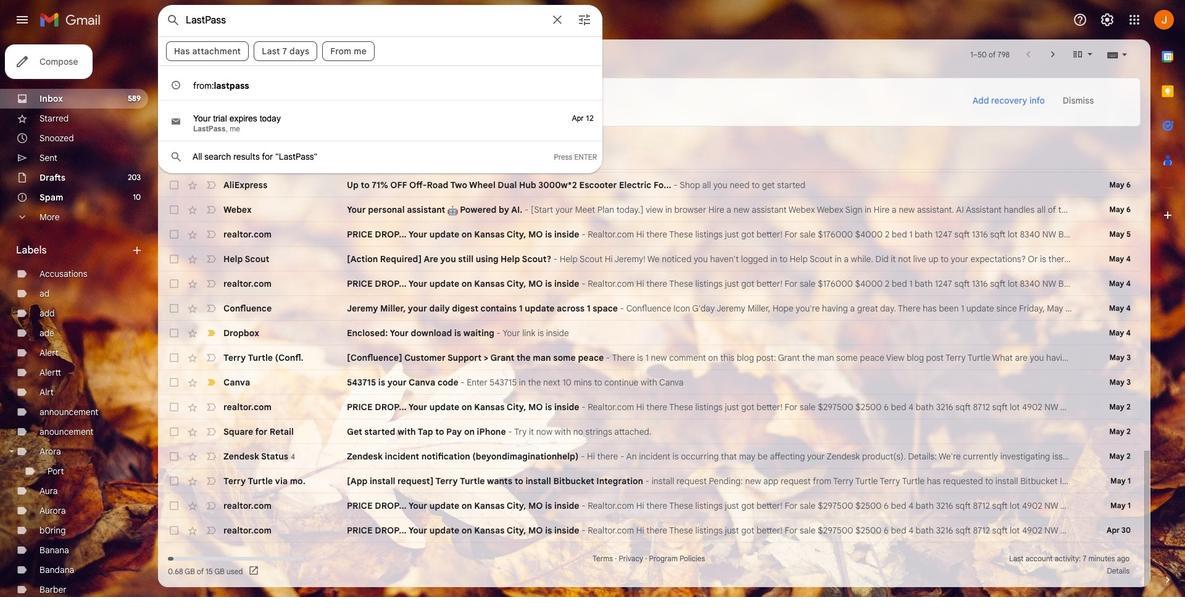 Task type: describe. For each thing, give the bounding box(es) containing it.
clear search image
[[545, 7, 570, 32]]

select input tool image
[[1121, 50, 1129, 59]]

search mail image
[[162, 9, 185, 31]]

6 row from the top
[[158, 272, 1141, 296]]

15 row from the top
[[158, 494, 1141, 519]]

inbox tip region
[[168, 78, 1141, 127]]

gmail image
[[40, 7, 107, 32]]

4 row from the top
[[158, 222, 1141, 247]]

toggle split pane mode image
[[1072, 48, 1084, 61]]

7 row from the top
[[158, 296, 1141, 321]]

older image
[[1047, 48, 1059, 61]]

settings image
[[1100, 12, 1115, 27]]

11 row from the top
[[158, 395, 1141, 420]]

8 row from the top
[[158, 321, 1141, 346]]

Search mail text field
[[186, 14, 543, 27]]

10 row from the top
[[158, 370, 1141, 395]]



Task type: vqa. For each thing, say whether or not it's contained in the screenshot.
TO MATEO , ME
no



Task type: locate. For each thing, give the bounding box(es) containing it.
refresh image
[[205, 48, 217, 61]]

🤖 image
[[448, 206, 458, 216]]

heading
[[16, 244, 131, 257]]

row
[[158, 148, 1141, 173], [158, 173, 1141, 198], [158, 198, 1141, 222], [158, 222, 1141, 247], [158, 247, 1141, 272], [158, 272, 1141, 296], [158, 296, 1141, 321], [158, 321, 1141, 346], [158, 346, 1141, 370], [158, 370, 1141, 395], [158, 395, 1141, 420], [158, 420, 1141, 445], [158, 445, 1141, 469], [158, 469, 1141, 494], [158, 494, 1141, 519], [158, 519, 1141, 543]]

navigation
[[0, 40, 158, 598]]

None search field
[[158, 5, 603, 173]]

primary tab
[[158, 135, 313, 170]]

support image
[[1073, 12, 1088, 27]]

advanced search options image
[[572, 7, 597, 32]]

16 row from the top
[[158, 519, 1141, 543]]

None checkbox
[[168, 179, 180, 191], [168, 228, 180, 241], [168, 327, 180, 340], [168, 352, 180, 364], [168, 401, 180, 414], [168, 475, 180, 488], [168, 500, 180, 512], [168, 179, 180, 191], [168, 228, 180, 241], [168, 327, 180, 340], [168, 352, 180, 364], [168, 401, 180, 414], [168, 475, 180, 488], [168, 500, 180, 512]]

tab list
[[1151, 40, 1185, 553], [158, 135, 1151, 170]]

3 row from the top
[[158, 198, 1141, 222]]

apr 12, 2024, 7:07 am element
[[572, 114, 594, 123]]

12 row from the top
[[158, 420, 1141, 445]]

1 row from the top
[[158, 148, 1141, 173]]

search refinement toolbar list box
[[159, 36, 602, 65]]

5 row from the top
[[158, 247, 1141, 272]]

None checkbox
[[168, 204, 180, 216], [168, 253, 180, 265], [168, 278, 180, 290], [168, 303, 180, 315], [168, 377, 180, 389], [168, 426, 180, 438], [168, 451, 180, 463], [168, 525, 180, 537], [168, 204, 180, 216], [168, 253, 180, 265], [168, 278, 180, 290], [168, 303, 180, 315], [168, 377, 180, 389], [168, 426, 180, 438], [168, 451, 180, 463], [168, 525, 180, 537]]

follow link to manage storage image
[[248, 566, 260, 578]]

9 row from the top
[[158, 346, 1141, 370]]

footer
[[158, 553, 1141, 578]]

main menu image
[[15, 12, 30, 27]]

14 row from the top
[[158, 469, 1141, 494]]

13 row from the top
[[158, 445, 1141, 469]]

main content
[[158, 0, 1151, 588]]

2 row from the top
[[158, 173, 1141, 198]]

list box
[[159, 70, 602, 164]]



